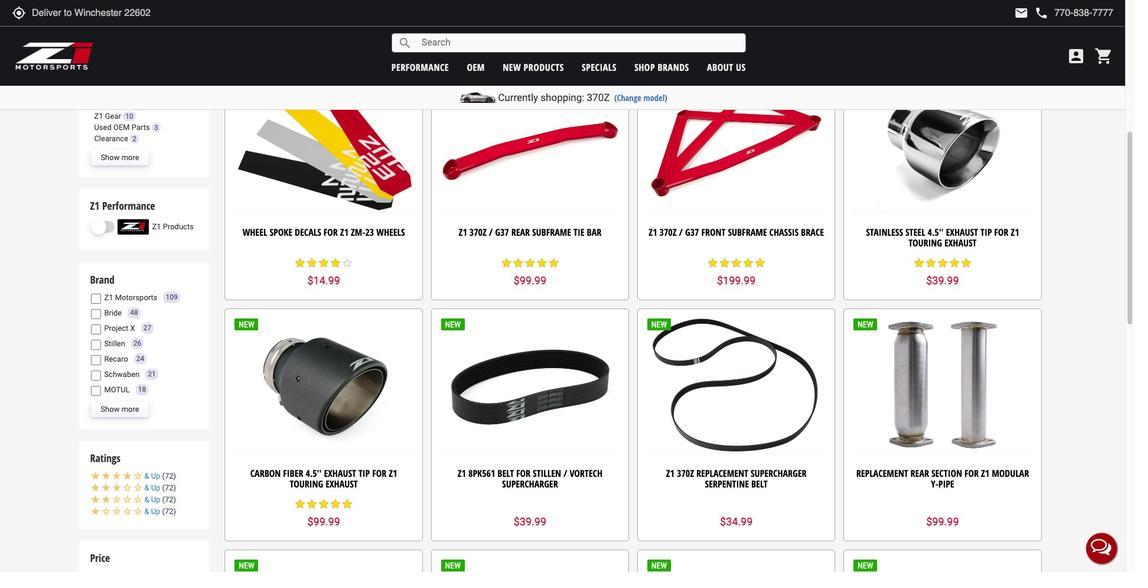 Task type: describe. For each thing, give the bounding box(es) containing it.
shop brands
[[635, 61, 690, 74]]

universal
[[100, 79, 132, 88]]

(change model) link
[[615, 92, 668, 103]]

belt inside z1 8pk561 belt for stillen / vortech supercharger
[[498, 467, 514, 480]]

more for category
[[122, 153, 139, 162]]

section
[[932, 467, 963, 480]]

subframe for front
[[728, 226, 767, 239]]

products
[[163, 222, 194, 231]]

z1 inside oem parts 58 z1 gear 10 used oem parts 3 clearance 2
[[94, 112, 103, 121]]

star star star star star $599.99
[[501, 16, 560, 46]]

search
[[398, 36, 412, 50]]

fiber
[[283, 467, 303, 480]]

1 & up 72 from the top
[[144, 471, 173, 480]]

z1 inside the carbon fiber 4.5'' exhaust tip for z1 touring exhaust
[[389, 467, 397, 480]]

star_border
[[342, 257, 353, 269]]

for inside the carbon fiber 4.5'' exhaust tip for z1 touring exhaust
[[372, 467, 387, 480]]

used
[[94, 123, 112, 132]]

stainless steel 4.5'' exhaust tip for z1 touring exhaust
[[867, 226, 1020, 249]]

bride
[[104, 308, 122, 317]]

z1 motorsports
[[104, 293, 157, 302]]

belt inside z1 370z replacement supercharger serpentine belt
[[752, 477, 768, 490]]

about
[[707, 61, 734, 74]]

2
[[133, 134, 137, 143]]

category
[[90, 15, 127, 29]]

oem parts 58 z1 gear 10 used oem parts 3 clearance 2
[[94, 101, 158, 143]]

3 72 from the top
[[165, 495, 173, 504]]

24 inside universal parts 24
[[156, 80, 164, 88]]

project x
[[104, 324, 135, 332]]

0 horizontal spatial 24
[[136, 355, 144, 363]]

for for wheel spoke decals for z1 zm-23 wheels
[[324, 226, 338, 239]]

supercharger inside z1 8pk561 belt for stillen / vortech supercharger
[[502, 477, 558, 490]]

star star star star star $29.99
[[707, 16, 766, 46]]

$199.99
[[717, 274, 756, 287]]

star star star star star
[[294, 16, 353, 28]]

specials
[[582, 61, 617, 74]]

phone link
[[1035, 6, 1114, 20]]

2 & up 72 from the top
[[144, 483, 173, 492]]

wheel spoke decals for z1 zm-23 wheels
[[243, 226, 405, 239]]

oem for oem
[[467, 61, 485, 74]]

$99.99 for exhaust
[[308, 515, 340, 527]]

wheel
[[243, 226, 267, 239]]

58
[[135, 102, 143, 110]]

1 up from the top
[[151, 471, 160, 480]]

1 vertical spatial $39.99
[[514, 515, 547, 527]]

brand
[[90, 272, 115, 286]]

2 horizontal spatial $99.99
[[927, 515, 959, 527]]

performance
[[392, 61, 449, 74]]

touring for steel
[[909, 236, 943, 249]]

21
[[148, 370, 156, 378]]

products
[[524, 61, 564, 74]]

z1 inside replacement rear section for z1 modular y-pipe
[[982, 467, 990, 480]]

motul
[[104, 385, 130, 394]]

pipe
[[939, 477, 955, 490]]

4 & up 72 from the top
[[144, 507, 173, 516]]

shop brands link
[[635, 61, 690, 74]]

my_location
[[12, 6, 26, 20]]

supercharger inside z1 370z replacement supercharger serpentine belt
[[751, 467, 807, 480]]

phone
[[1035, 6, 1049, 20]]

project
[[104, 324, 128, 332]]

18
[[138, 385, 146, 394]]

y-
[[931, 477, 939, 490]]

4.5'' for fiber
[[306, 467, 322, 480]]

show more button for category
[[91, 150, 149, 166]]

new products
[[503, 61, 564, 74]]

26
[[133, 339, 141, 348]]

/ inside z1 8pk561 belt for stillen / vortech supercharger
[[564, 467, 568, 480]]

2 72 from the top
[[165, 483, 173, 492]]

shopping:
[[541, 92, 585, 103]]

show more for category
[[101, 153, 139, 162]]

show for brand
[[101, 405, 120, 414]]

2 up from the top
[[151, 483, 160, 492]]

for for z1 8pk561 belt for stillen / vortech supercharger
[[517, 467, 531, 480]]

oem link
[[467, 61, 485, 74]]

z1 370z replacement supercharger serpentine belt
[[666, 467, 807, 490]]

account_box link
[[1064, 47, 1089, 66]]

shopping_cart link
[[1092, 47, 1114, 66]]

1 horizontal spatial oem
[[113, 123, 130, 132]]

$99.99 for g37
[[514, 274, 547, 287]]

serpentine
[[705, 477, 749, 490]]

0 vertical spatial performance
[[94, 35, 139, 44]]

parts for performance
[[141, 35, 159, 44]]

1 & from the top
[[144, 471, 149, 480]]

bar
[[587, 226, 602, 239]]

mail
[[1015, 6, 1029, 20]]

4.5'' for steel
[[928, 226, 944, 239]]

/ for rear
[[489, 226, 493, 239]]

stillen inside z1 8pk561 belt for stillen / vortech supercharger
[[533, 467, 561, 480]]

front
[[702, 226, 726, 239]]

4 72 from the top
[[165, 507, 173, 516]]

show more button for brand
[[91, 402, 149, 417]]

x
[[130, 324, 135, 332]]

about us
[[707, 61, 746, 74]]

z1 performance
[[90, 199, 155, 213]]

star star star star star $199.99
[[707, 257, 766, 287]]

vortech
[[570, 467, 603, 480]]

replacement inside z1 370z replacement supercharger serpentine belt
[[697, 467, 749, 480]]



Task type: vqa. For each thing, say whether or not it's contained in the screenshot.
Akebono
no



Task type: locate. For each thing, give the bounding box(es) containing it.
1 vertical spatial show more
[[101, 405, 139, 414]]

10
[[125, 113, 133, 121]]

more down 18
[[122, 405, 139, 414]]

replacement left y-
[[857, 467, 909, 480]]

shopping_cart
[[1095, 47, 1114, 66]]

0 horizontal spatial belt
[[498, 467, 514, 480]]

parts up 10
[[112, 101, 131, 110]]

brands
[[658, 61, 690, 74]]

0 horizontal spatial $39.99
[[514, 515, 547, 527]]

72
[[165, 471, 173, 480], [165, 483, 173, 492], [165, 495, 173, 504], [165, 507, 173, 516]]

0 vertical spatial 24
[[156, 80, 164, 88]]

clearance
[[94, 134, 128, 143]]

z1
[[94, 112, 103, 121], [90, 199, 100, 213], [152, 222, 161, 231], [340, 226, 349, 239], [459, 226, 467, 239], [649, 226, 658, 239], [1011, 226, 1020, 239], [104, 293, 113, 302], [389, 467, 397, 480], [458, 467, 466, 480], [666, 467, 675, 480], [982, 467, 990, 480]]

brace
[[801, 226, 824, 239]]

23
[[365, 226, 374, 239]]

1 horizontal spatial 4.5''
[[928, 226, 944, 239]]

star star star star star $99.99 down the carbon fiber 4.5'' exhaust tip for z1 touring exhaust
[[294, 498, 353, 527]]

0 horizontal spatial /
[[489, 226, 493, 239]]

2 horizontal spatial /
[[679, 226, 683, 239]]

1 horizontal spatial 24
[[156, 80, 164, 88]]

gear
[[105, 112, 121, 121]]

2 vertical spatial oem
[[113, 123, 130, 132]]

0 horizontal spatial g37
[[495, 226, 509, 239]]

2 more from the top
[[122, 405, 139, 414]]

ratings
[[90, 451, 121, 465]]

1 replacement from the left
[[697, 467, 749, 480]]

370z for z1 370z / g37 rear subframe tie bar
[[470, 226, 487, 239]]

stainless
[[867, 226, 904, 239]]

star star star star star $99.99 down the z1 370z / g37 rear subframe tie bar
[[501, 257, 560, 287]]

24
[[156, 80, 164, 88], [136, 355, 144, 363]]

0 horizontal spatial oem
[[94, 101, 111, 110]]

4.5'' inside stainless steel 4.5'' exhaust tip for z1 touring exhaust
[[928, 226, 944, 239]]

48
[[130, 309, 138, 317]]

1 horizontal spatial $39.99
[[927, 274, 959, 287]]

g37 for front
[[686, 226, 699, 239]]

$39.99 down stainless steel 4.5'' exhaust tip for z1 touring exhaust
[[927, 274, 959, 287]]

performance up z1 products
[[102, 199, 155, 213]]

steel
[[906, 226, 926, 239]]

star star star star star $99.99
[[501, 257, 560, 287], [294, 498, 353, 527]]

0 vertical spatial $39.99
[[927, 274, 959, 287]]

None checkbox
[[91, 325, 101, 335], [91, 340, 101, 350], [91, 371, 101, 381], [91, 386, 101, 396], [91, 325, 101, 335], [91, 340, 101, 350], [91, 371, 101, 381], [91, 386, 101, 396]]

chassis
[[770, 226, 799, 239]]

0 vertical spatial show more
[[101, 153, 139, 162]]

0 horizontal spatial rear
[[512, 226, 530, 239]]

more
[[122, 153, 139, 162], [122, 405, 139, 414]]

about us link
[[707, 61, 746, 74]]

mail link
[[1015, 6, 1029, 20]]

performance link
[[392, 61, 449, 74]]

currently shopping: 370z (change model)
[[498, 92, 668, 103]]

4.5''
[[928, 226, 944, 239], [306, 467, 322, 480]]

z1 8pk561 belt for stillen / vortech supercharger
[[458, 467, 603, 490]]

us
[[736, 61, 746, 74]]

tip for carbon fiber 4.5'' exhaust tip for z1 touring exhaust
[[359, 467, 370, 480]]

4 & from the top
[[144, 507, 149, 516]]

0 horizontal spatial supercharger
[[502, 477, 558, 490]]

2 & from the top
[[144, 483, 149, 492]]

model)
[[644, 92, 668, 103]]

$99.99 down pipe
[[927, 515, 959, 527]]

currently
[[498, 92, 538, 103]]

0 vertical spatial stillen
[[104, 339, 125, 348]]

belt right 8pk561
[[498, 467, 514, 480]]

1 horizontal spatial stillen
[[533, 467, 561, 480]]

370z
[[587, 92, 610, 103], [470, 226, 487, 239], [660, 226, 677, 239], [677, 467, 694, 480]]

belt
[[498, 467, 514, 480], [752, 477, 768, 490]]

star star star star star $39.99
[[914, 257, 973, 287]]

rear left tie
[[512, 226, 530, 239]]

universal parts 24
[[100, 79, 164, 88]]

1 show more from the top
[[101, 153, 139, 162]]

subframe
[[532, 226, 572, 239], [728, 226, 767, 239]]

replacement
[[697, 467, 749, 480], [857, 467, 909, 480]]

&
[[144, 471, 149, 480], [144, 483, 149, 492], [144, 495, 149, 504], [144, 507, 149, 516]]

2 horizontal spatial oem
[[467, 61, 485, 74]]

exhaust
[[946, 226, 979, 239], [945, 236, 977, 249], [324, 467, 356, 480], [326, 477, 358, 490]]

replacement up $34.99 on the bottom
[[697, 467, 749, 480]]

wheels
[[377, 226, 405, 239]]

0 horizontal spatial star star star star star $99.99
[[294, 498, 353, 527]]

0 vertical spatial 4.5''
[[928, 226, 944, 239]]

24 down 26
[[136, 355, 144, 363]]

$29.99
[[720, 33, 753, 46]]

stillen
[[104, 339, 125, 348], [533, 467, 561, 480]]

for for replacement rear section for z1 modular y-pipe
[[965, 467, 979, 480]]

new
[[503, 61, 521, 74]]

0 vertical spatial oem
[[467, 61, 485, 74]]

$99.99 down the carbon fiber 4.5'' exhaust tip for z1 touring exhaust
[[308, 515, 340, 527]]

account_box
[[1067, 47, 1086, 66]]

1 vertical spatial 24
[[136, 355, 144, 363]]

3 up from the top
[[151, 495, 160, 504]]

1 vertical spatial star star star star star $99.99
[[294, 498, 353, 527]]

specials link
[[582, 61, 617, 74]]

oem down 10
[[113, 123, 130, 132]]

tip
[[981, 226, 992, 239], [359, 467, 370, 480]]

zm-
[[351, 226, 365, 239]]

0 vertical spatial show more button
[[91, 150, 149, 166]]

show more button down "motul"
[[91, 402, 149, 417]]

0 vertical spatial touring
[[909, 236, 943, 249]]

4 up from the top
[[151, 507, 160, 516]]

stillen up recaro
[[104, 339, 125, 348]]

show for category
[[101, 153, 120, 162]]

performance down category
[[94, 35, 139, 44]]

1 horizontal spatial g37
[[686, 226, 699, 239]]

0 horizontal spatial $99.99
[[308, 515, 340, 527]]

1 horizontal spatial tip
[[981, 226, 992, 239]]

z1 inside z1 8pk561 belt for stillen / vortech supercharger
[[458, 467, 466, 480]]

1 horizontal spatial rear
[[911, 467, 930, 480]]

4.5'' right "fiber"
[[306, 467, 322, 480]]

carbon fiber 4.5'' exhaust tip for z1 touring exhaust
[[250, 467, 397, 490]]

$39.99
[[927, 274, 959, 287], [514, 515, 547, 527]]

$39.99 down z1 8pk561 belt for stillen / vortech supercharger
[[514, 515, 547, 527]]

2 show from the top
[[101, 405, 120, 414]]

show more down "motul"
[[101, 405, 139, 414]]

parts up universal parts 24
[[141, 35, 159, 44]]

tip for stainless steel 4.5'' exhaust tip for z1 touring exhaust
[[981, 226, 992, 239]]

2 show more from the top
[[101, 405, 139, 414]]

tip inside stainless steel 4.5'' exhaust tip for z1 touring exhaust
[[981, 226, 992, 239]]

1 vertical spatial show
[[101, 405, 120, 414]]

$99.99
[[514, 274, 547, 287], [308, 515, 340, 527], [927, 515, 959, 527]]

$39.99 inside star star star star star $39.99
[[927, 274, 959, 287]]

touring up star star star star star $39.99
[[909, 236, 943, 249]]

supercharger right 8pk561
[[502, 477, 558, 490]]

$34.99
[[720, 515, 753, 527]]

subframe left tie
[[532, 226, 572, 239]]

0 horizontal spatial stillen
[[104, 339, 125, 348]]

for
[[324, 226, 338, 239], [995, 226, 1009, 239], [372, 467, 387, 480], [517, 467, 531, 480], [965, 467, 979, 480]]

shop
[[635, 61, 655, 74]]

star star star star star $99.99 for exhaust
[[294, 498, 353, 527]]

new products link
[[503, 61, 564, 74]]

show down clearance
[[101, 153, 120, 162]]

0 horizontal spatial touring
[[290, 477, 323, 490]]

1 horizontal spatial belt
[[752, 477, 768, 490]]

z1 motorsports logo image
[[15, 41, 94, 71]]

1 show from the top
[[101, 153, 120, 162]]

oem up gear
[[94, 101, 111, 110]]

1 horizontal spatial /
[[564, 467, 568, 480]]

$599.99
[[511, 33, 550, 46]]

modular
[[992, 467, 1030, 480]]

recaro
[[104, 354, 128, 363]]

touring inside stainless steel 4.5'' exhaust tip for z1 touring exhaust
[[909, 236, 943, 249]]

1 subframe from the left
[[532, 226, 572, 239]]

0 horizontal spatial tip
[[359, 467, 370, 480]]

star star star star star $99.99 for g37
[[501, 257, 560, 287]]

1 vertical spatial more
[[122, 405, 139, 414]]

oem left the new
[[467, 61, 485, 74]]

more down "2"
[[122, 153, 139, 162]]

1 horizontal spatial touring
[[909, 236, 943, 249]]

more for brand
[[122, 405, 139, 414]]

rear inside replacement rear section for z1 modular y-pipe
[[911, 467, 930, 480]]

None checkbox
[[91, 294, 101, 304], [91, 309, 101, 319], [91, 355, 101, 365], [91, 294, 101, 304], [91, 309, 101, 319], [91, 355, 101, 365]]

0 vertical spatial star star star star star $99.99
[[501, 257, 560, 287]]

touring for fiber
[[290, 477, 323, 490]]

touring right carbon
[[290, 477, 323, 490]]

show more for brand
[[101, 405, 139, 414]]

subframe for rear
[[532, 226, 572, 239]]

motorsports
[[115, 293, 157, 302]]

1 vertical spatial performance
[[102, 199, 155, 213]]

for inside replacement rear section for z1 modular y-pipe
[[965, 467, 979, 480]]

show more down clearance
[[101, 153, 139, 162]]

replacement rear section for z1 modular y-pipe
[[857, 467, 1030, 490]]

touring
[[909, 236, 943, 249], [290, 477, 323, 490]]

1 horizontal spatial subframe
[[728, 226, 767, 239]]

370z inside z1 370z replacement supercharger serpentine belt
[[677, 467, 694, 480]]

0 vertical spatial rear
[[512, 226, 530, 239]]

schwaben
[[104, 370, 140, 379]]

1 horizontal spatial supercharger
[[751, 467, 807, 480]]

touring inside the carbon fiber 4.5'' exhaust tip for z1 touring exhaust
[[290, 477, 323, 490]]

Search search field
[[412, 34, 746, 52]]

/ for front
[[679, 226, 683, 239]]

3 & from the top
[[144, 495, 149, 504]]

rear
[[512, 226, 530, 239], [911, 467, 930, 480]]

0 horizontal spatial replacement
[[697, 467, 749, 480]]

1 more from the top
[[122, 153, 139, 162]]

z1 inside z1 370z replacement supercharger serpentine belt
[[666, 467, 675, 480]]

(change
[[615, 92, 642, 103]]

27
[[143, 324, 151, 332]]

supercharger
[[751, 467, 807, 480], [502, 477, 558, 490]]

for inside z1 8pk561 belt for stillen / vortech supercharger
[[517, 467, 531, 480]]

z1 370z / g37 front subframe chassis brace
[[649, 226, 824, 239]]

show down "motul"
[[101, 405, 120, 414]]

4.5'' inside the carbon fiber 4.5'' exhaust tip for z1 touring exhaust
[[306, 467, 322, 480]]

1 vertical spatial oem
[[94, 101, 111, 110]]

2 subframe from the left
[[728, 226, 767, 239]]

star star star star star_border $14.99
[[294, 257, 353, 287]]

show more button down clearance
[[91, 150, 149, 166]]

370z for z1 370z / g37 front subframe chassis brace
[[660, 226, 677, 239]]

subframe right front
[[728, 226, 767, 239]]

$99.99 down the z1 370z / g37 rear subframe tie bar
[[514, 274, 547, 287]]

z1 370z / g37 rear subframe tie bar
[[459, 226, 602, 239]]

1 horizontal spatial $99.99
[[514, 274, 547, 287]]

4.5'' right steel
[[928, 226, 944, 239]]

for inside stainless steel 4.5'' exhaust tip for z1 touring exhaust
[[995, 226, 1009, 239]]

24 up 3
[[156, 80, 164, 88]]

8pk561
[[469, 467, 495, 480]]

oem for oem parts 58 z1 gear 10 used oem parts 3 clearance 2
[[94, 101, 111, 110]]

1 vertical spatial 4.5''
[[306, 467, 322, 480]]

0 horizontal spatial subframe
[[532, 226, 572, 239]]

0 vertical spatial tip
[[981, 226, 992, 239]]

tie
[[574, 226, 585, 239]]

parts up "58" on the left
[[133, 79, 152, 88]]

3
[[154, 123, 158, 132]]

0 horizontal spatial 4.5''
[[306, 467, 322, 480]]

0 vertical spatial show
[[101, 153, 120, 162]]

decals
[[295, 226, 321, 239]]

g37 for rear
[[495, 226, 509, 239]]

1 vertical spatial show more button
[[91, 402, 149, 417]]

0 vertical spatial more
[[122, 153, 139, 162]]

1 vertical spatial touring
[[290, 477, 323, 490]]

show more
[[101, 153, 139, 162], [101, 405, 139, 414]]

1 horizontal spatial star star star star star $99.99
[[501, 257, 560, 287]]

3 & up 72 from the top
[[144, 495, 173, 504]]

1 72 from the top
[[165, 471, 173, 480]]

1 vertical spatial tip
[[359, 467, 370, 480]]

performance parts
[[94, 35, 161, 44]]

show
[[101, 153, 120, 162], [101, 405, 120, 414]]

replacement inside replacement rear section for z1 modular y-pipe
[[857, 467, 909, 480]]

parts for universal
[[133, 79, 152, 88]]

supercharger right serpentine
[[751, 467, 807, 480]]

tip inside the carbon fiber 4.5'' exhaust tip for z1 touring exhaust
[[359, 467, 370, 480]]

1 g37 from the left
[[495, 226, 509, 239]]

2 show more button from the top
[[91, 402, 149, 417]]

up
[[151, 471, 160, 480], [151, 483, 160, 492], [151, 495, 160, 504], [151, 507, 160, 516]]

1 show more button from the top
[[91, 150, 149, 166]]

109
[[166, 293, 178, 302]]

price
[[90, 551, 110, 565]]

z1 inside stainless steel 4.5'' exhaust tip for z1 touring exhaust
[[1011, 226, 1020, 239]]

2 replacement from the left
[[857, 467, 909, 480]]

belt right serpentine
[[752, 477, 768, 490]]

1 vertical spatial stillen
[[533, 467, 561, 480]]

stillen left vortech
[[533, 467, 561, 480]]

parts for oem
[[112, 101, 131, 110]]

2 g37 from the left
[[686, 226, 699, 239]]

370z for z1 370z replacement supercharger serpentine belt
[[677, 467, 694, 480]]

rear left y-
[[911, 467, 930, 480]]

1 vertical spatial rear
[[911, 467, 930, 480]]

parts up "2"
[[132, 123, 150, 132]]

1 horizontal spatial replacement
[[857, 467, 909, 480]]



